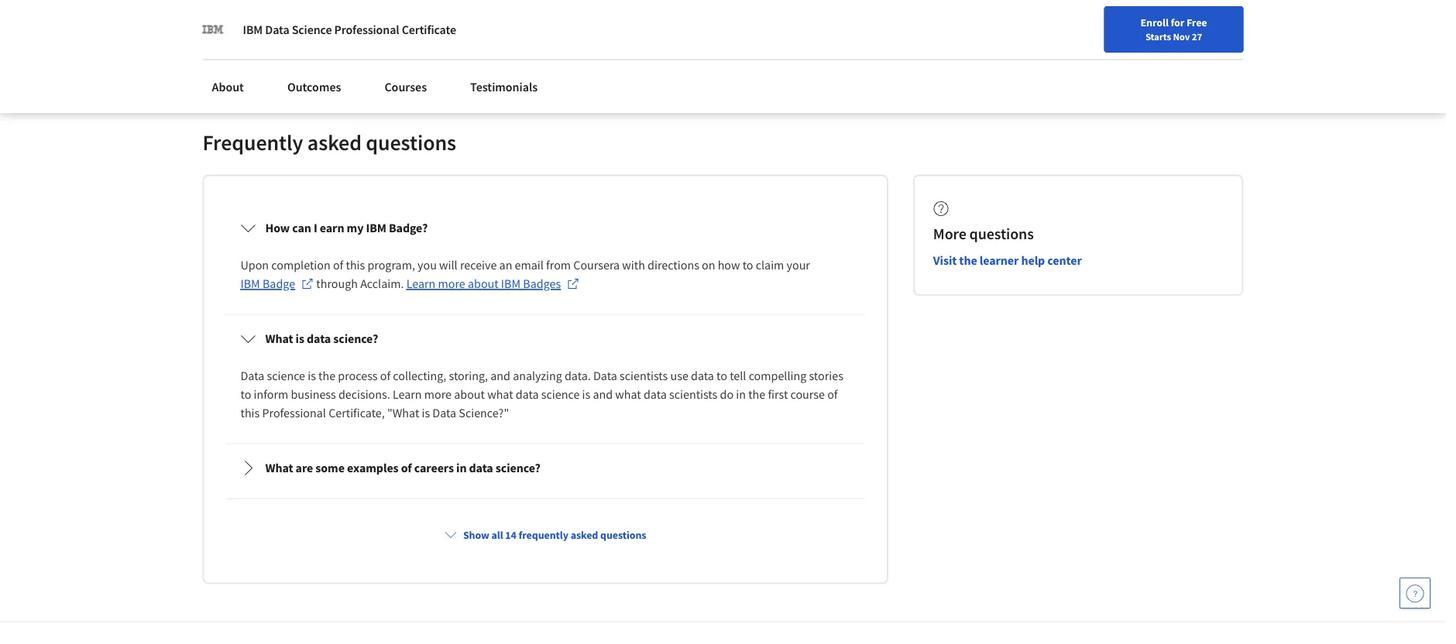 Task type: vqa. For each thing, say whether or not it's contained in the screenshot.
directions
yes



Task type: locate. For each thing, give the bounding box(es) containing it.
this
[[346, 258, 365, 273], [241, 406, 260, 421]]

1 horizontal spatial this
[[346, 258, 365, 273]]

ibm
[[243, 22, 263, 37], [366, 220, 387, 236], [241, 276, 260, 292], [501, 276, 521, 292]]

professional right science
[[334, 22, 400, 37]]

data right the careers
[[469, 461, 493, 476]]

questions inside "dropdown button"
[[601, 528, 647, 542]]

0 horizontal spatial professional
[[262, 406, 326, 421]]

science? down science?"
[[496, 461, 541, 476]]

some
[[316, 461, 345, 476]]

is down opens in a new tab image
[[296, 331, 304, 347]]

1 vertical spatial science
[[542, 387, 580, 403]]

0 horizontal spatial in
[[456, 461, 467, 476]]

the up "business"
[[319, 368, 336, 384]]

asked right "frequently"
[[571, 528, 598, 542]]

2 what from the left
[[616, 387, 641, 403]]

0 vertical spatial to
[[743, 258, 754, 273]]

show
[[463, 528, 490, 542]]

ibm badge link
[[241, 275, 314, 293]]

0 vertical spatial in
[[736, 387, 746, 403]]

ibm inside dropdown button
[[366, 220, 387, 236]]

nov
[[1174, 30, 1190, 43]]

this up through acclaim.
[[346, 258, 365, 273]]

what
[[488, 387, 513, 403], [616, 387, 641, 403]]

in inside dropdown button
[[456, 461, 467, 476]]

enroll for free starts nov 27
[[1141, 15, 1208, 43]]

0 horizontal spatial your
[[787, 258, 810, 273]]

1 vertical spatial to
[[717, 368, 728, 384]]

collecting,
[[393, 368, 447, 384]]

examples
[[347, 461, 399, 476]]

you
[[418, 258, 437, 273]]

1 vertical spatial more
[[424, 387, 452, 403]]

1 vertical spatial in
[[456, 461, 467, 476]]

do
[[720, 387, 734, 403]]

analyzing
[[513, 368, 562, 384]]

in right the careers
[[456, 461, 467, 476]]

the right visit
[[960, 253, 978, 268]]

1 horizontal spatial questions
[[601, 528, 647, 542]]

1 horizontal spatial what
[[616, 387, 641, 403]]

data inside what are some examples of careers in data science? dropdown button
[[469, 461, 493, 476]]

of inside what are some examples of careers in data science? dropdown button
[[401, 461, 412, 476]]

2 vertical spatial the
[[749, 387, 766, 403]]

questions
[[366, 129, 456, 156], [970, 224, 1034, 243], [601, 528, 647, 542]]

data left science?"
[[433, 406, 457, 421]]

to right how
[[743, 258, 754, 273]]

of up through
[[333, 258, 343, 273]]

2 horizontal spatial questions
[[970, 224, 1034, 243]]

collapsed list
[[223, 201, 869, 625]]

storing,
[[449, 368, 488, 384]]

i
[[314, 220, 317, 236]]

1 vertical spatial questions
[[970, 224, 1034, 243]]

data.
[[565, 368, 591, 384]]

what are some examples of careers in data science?
[[265, 461, 541, 476]]

about down storing,
[[454, 387, 485, 403]]

is inside what is data science? "dropdown button"
[[296, 331, 304, 347]]

the left first
[[749, 387, 766, 403]]

center
[[1048, 253, 1082, 268]]

0 vertical spatial about
[[468, 276, 499, 292]]

what inside dropdown button
[[265, 461, 293, 476]]

of right process
[[380, 368, 391, 384]]

ibm data science professional certificate
[[243, 22, 456, 37]]

email
[[515, 258, 544, 273]]

opens in a new tab image
[[301, 278, 314, 290]]

0 horizontal spatial what
[[488, 387, 513, 403]]

1 what from the top
[[265, 331, 293, 347]]

0 horizontal spatial science
[[267, 368, 305, 384]]

use
[[671, 368, 689, 384]]

scientists
[[620, 368, 668, 384], [670, 387, 718, 403]]

1 vertical spatial this
[[241, 406, 260, 421]]

1 vertical spatial science?
[[496, 461, 541, 476]]

0 vertical spatial asked
[[308, 129, 362, 156]]

0 vertical spatial professional
[[334, 22, 400, 37]]

1 vertical spatial about
[[454, 387, 485, 403]]

data inside what is data science? "dropdown button"
[[307, 331, 331, 347]]

asked
[[308, 129, 362, 156], [571, 528, 598, 542]]

2 vertical spatial to
[[241, 387, 251, 403]]

0 vertical spatial science
[[267, 368, 305, 384]]

the
[[960, 253, 978, 268], [319, 368, 336, 384], [749, 387, 766, 403]]

0 vertical spatial the
[[960, 253, 978, 268]]

and
[[491, 368, 511, 384], [593, 387, 613, 403]]

can
[[292, 220, 311, 236]]

science up inform
[[267, 368, 305, 384]]

english button
[[1122, 0, 1215, 50]]

0 horizontal spatial this
[[241, 406, 260, 421]]

1 horizontal spatial science
[[542, 387, 580, 403]]

directions
[[648, 258, 700, 273]]

show all 14 frequently asked questions button
[[439, 521, 653, 549]]

learn up "what on the left
[[393, 387, 422, 403]]

what is data science?
[[265, 331, 378, 347]]

about inside the learn more about ibm badges link
[[468, 276, 499, 292]]

more down collecting,
[[424, 387, 452, 403]]

data up inform
[[241, 368, 264, 384]]

2 vertical spatial questions
[[601, 528, 647, 542]]

is
[[296, 331, 304, 347], [308, 368, 316, 384], [582, 387, 591, 403], [422, 406, 430, 421]]

2 horizontal spatial the
[[960, 253, 978, 268]]

help
[[1022, 253, 1045, 268]]

0 horizontal spatial science?
[[333, 331, 378, 347]]

on
[[702, 258, 716, 273]]

to left tell
[[717, 368, 728, 384]]

find
[[1017, 18, 1037, 32]]

0 horizontal spatial questions
[[366, 129, 456, 156]]

business
[[291, 387, 336, 403]]

show notifications image
[[1238, 19, 1256, 38]]

1 vertical spatial what
[[265, 461, 293, 476]]

to left inform
[[241, 387, 251, 403]]

scientists down use
[[670, 387, 718, 403]]

is down data.
[[582, 387, 591, 403]]

about down receive
[[468, 276, 499, 292]]

learn down you
[[407, 276, 436, 292]]

new
[[1062, 18, 1082, 32]]

asked inside "dropdown button"
[[571, 528, 598, 542]]

decisions.
[[339, 387, 390, 403]]

1 vertical spatial asked
[[571, 528, 598, 542]]

0 vertical spatial this
[[346, 258, 365, 273]]

starts
[[1146, 30, 1172, 43]]

ibm down 'upon'
[[241, 276, 260, 292]]

of down stories
[[828, 387, 838, 403]]

what inside "dropdown button"
[[265, 331, 293, 347]]

1 vertical spatial your
[[787, 258, 810, 273]]

1 vertical spatial learn
[[393, 387, 422, 403]]

0 vertical spatial your
[[1039, 18, 1059, 32]]

courses link
[[375, 70, 436, 104]]

1 vertical spatial scientists
[[670, 387, 718, 403]]

your right find
[[1039, 18, 1059, 32]]

1 horizontal spatial to
[[717, 368, 728, 384]]

what for what is data science?
[[265, 331, 293, 347]]

data
[[265, 22, 289, 37], [241, 368, 264, 384], [594, 368, 617, 384], [433, 406, 457, 421]]

2 what from the top
[[265, 461, 293, 476]]

what down badge
[[265, 331, 293, 347]]

science? up process
[[333, 331, 378, 347]]

badge
[[263, 276, 295, 292]]

0 vertical spatial and
[[491, 368, 511, 384]]

to
[[743, 258, 754, 273], [717, 368, 728, 384], [241, 387, 251, 403]]

what left the are
[[265, 461, 293, 476]]

0 horizontal spatial the
[[319, 368, 336, 384]]

more
[[438, 276, 466, 292], [424, 387, 452, 403]]

about
[[468, 276, 499, 292], [454, 387, 485, 403]]

scientists left use
[[620, 368, 668, 384]]

0 horizontal spatial scientists
[[620, 368, 668, 384]]

data up "business"
[[307, 331, 331, 347]]

data
[[307, 331, 331, 347], [691, 368, 714, 384], [516, 387, 539, 403], [644, 387, 667, 403], [469, 461, 493, 476]]

asked down the outcomes link
[[308, 129, 362, 156]]

course
[[791, 387, 825, 403]]

professional down "business"
[[262, 406, 326, 421]]

data right data.
[[594, 368, 617, 384]]

first
[[768, 387, 788, 403]]

data down analyzing
[[516, 387, 539, 403]]

0 vertical spatial science?
[[333, 331, 378, 347]]

1 vertical spatial and
[[593, 387, 613, 403]]

of
[[333, 258, 343, 273], [380, 368, 391, 384], [828, 387, 838, 403], [401, 461, 412, 476]]

more down will
[[438, 276, 466, 292]]

science down data.
[[542, 387, 580, 403]]

1 horizontal spatial asked
[[571, 528, 598, 542]]

in right do
[[736, 387, 746, 403]]

my
[[347, 220, 364, 236]]

from
[[546, 258, 571, 273]]

badges
[[523, 276, 561, 292]]

0 vertical spatial questions
[[366, 129, 456, 156]]

learn more about ibm badges
[[407, 276, 561, 292]]

help center image
[[1406, 584, 1425, 603]]

1 horizontal spatial your
[[1039, 18, 1059, 32]]

None search field
[[221, 10, 593, 41]]

science? inside "dropdown button"
[[333, 331, 378, 347]]

0 vertical spatial what
[[265, 331, 293, 347]]

0 horizontal spatial and
[[491, 368, 511, 384]]

of left the careers
[[401, 461, 412, 476]]

ibm right my
[[366, 220, 387, 236]]

1 vertical spatial professional
[[262, 406, 326, 421]]

professional inside data science is the process of collecting, storing, and analyzing data. data scientists use data to tell compelling stories to inform business decisions. learn more about what data science is and what data scientists do in the first course of this professional certificate, "what is data science?"
[[262, 406, 326, 421]]

1 horizontal spatial science?
[[496, 461, 541, 476]]

upon
[[241, 258, 269, 273]]

frequently
[[203, 129, 303, 156]]

program,
[[368, 258, 415, 273]]

your right "claim"
[[787, 258, 810, 273]]

this down inform
[[241, 406, 260, 421]]

1 horizontal spatial in
[[736, 387, 746, 403]]

0 horizontal spatial to
[[241, 387, 251, 403]]



Task type: describe. For each thing, give the bounding box(es) containing it.
all
[[492, 528, 503, 542]]

visit the learner help center link
[[934, 253, 1082, 268]]

find your new career link
[[1009, 15, 1122, 35]]

acclaim.
[[360, 276, 404, 292]]

how
[[718, 258, 740, 273]]

english
[[1149, 17, 1187, 33]]

0 horizontal spatial asked
[[308, 129, 362, 156]]

outcomes
[[287, 79, 341, 95]]

what is data science? button
[[228, 317, 863, 361]]

1 horizontal spatial and
[[593, 387, 613, 403]]

ibm badge
[[241, 276, 295, 292]]

upon completion of this program, you will receive an email from coursera with directions on how to claim your
[[241, 258, 813, 273]]

process
[[338, 368, 378, 384]]

data left do
[[644, 387, 667, 403]]

more questions
[[934, 224, 1034, 243]]

27
[[1192, 30, 1203, 43]]

1 what from the left
[[488, 387, 513, 403]]

data science is the process of collecting, storing, and analyzing data. data scientists use data to tell compelling stories to inform business decisions. learn more about what data science is and what data scientists do in the first course of this professional certificate, "what is data science?"
[[241, 368, 846, 421]]

1 horizontal spatial scientists
[[670, 387, 718, 403]]

0 vertical spatial learn
[[407, 276, 436, 292]]

testimonials
[[470, 79, 538, 95]]

find your new career
[[1017, 18, 1114, 32]]

about link
[[203, 70, 253, 104]]

more inside data science is the process of collecting, storing, and analyzing data. data scientists use data to tell compelling stories to inform business decisions. learn more about what data science is and what data scientists do in the first course of this professional certificate, "what is data science?"
[[424, 387, 452, 403]]

your inside collapsed list
[[787, 258, 810, 273]]

frequently
[[519, 528, 569, 542]]

completion
[[271, 258, 331, 273]]

outcomes link
[[278, 70, 351, 104]]

coursera
[[574, 258, 620, 273]]

science? inside dropdown button
[[496, 461, 541, 476]]

visit the learner help center
[[934, 253, 1082, 268]]

receive
[[460, 258, 497, 273]]

certificate
[[402, 22, 456, 37]]

1 horizontal spatial professional
[[334, 22, 400, 37]]

in inside data science is the process of collecting, storing, and analyzing data. data scientists use data to tell compelling stories to inform business decisions. learn more about what data science is and what data scientists do in the first course of this professional certificate, "what is data science?"
[[736, 387, 746, 403]]

0 vertical spatial scientists
[[620, 368, 668, 384]]

earn
[[320, 220, 344, 236]]

more
[[934, 224, 967, 243]]

science
[[292, 22, 332, 37]]

stories
[[809, 368, 844, 384]]

badge?
[[389, 220, 428, 236]]

claim
[[756, 258, 784, 273]]

0 vertical spatial more
[[438, 276, 466, 292]]

ibm image
[[203, 19, 224, 40]]

how can i earn my ibm badge? button
[[228, 206, 863, 250]]

is right "what on the left
[[422, 406, 430, 421]]

learn inside data science is the process of collecting, storing, and analyzing data. data scientists use data to tell compelling stories to inform business decisions. learn more about what data science is and what data scientists do in the first course of this professional certificate, "what is data science?"
[[393, 387, 422, 403]]

free
[[1187, 15, 1208, 29]]

inform
[[254, 387, 288, 403]]

compelling
[[749, 368, 807, 384]]

science?"
[[459, 406, 509, 421]]

tell
[[730, 368, 747, 384]]

for
[[1171, 15, 1185, 29]]

will
[[439, 258, 458, 273]]

learn more about ibm badges link
[[407, 275, 580, 293]]

show all 14 frequently asked questions
[[463, 528, 647, 542]]

opens in a new tab image
[[567, 278, 580, 290]]

what are some examples of careers in data science? button
[[228, 447, 863, 490]]

1 horizontal spatial the
[[749, 387, 766, 403]]

careers
[[414, 461, 454, 476]]

ibm down an
[[501, 276, 521, 292]]

1 vertical spatial the
[[319, 368, 336, 384]]

certificate,
[[329, 406, 385, 421]]

data left science
[[265, 22, 289, 37]]

data right use
[[691, 368, 714, 384]]

is up "business"
[[308, 368, 316, 384]]

what for what are some examples of careers in data science?
[[265, 461, 293, 476]]

with
[[623, 258, 645, 273]]

about
[[212, 79, 244, 95]]

2 horizontal spatial to
[[743, 258, 754, 273]]

enroll
[[1141, 15, 1169, 29]]

career
[[1084, 18, 1114, 32]]

through acclaim.
[[314, 276, 407, 292]]

your inside find your new career link
[[1039, 18, 1059, 32]]

14
[[505, 528, 517, 542]]

are
[[296, 461, 313, 476]]

courses
[[385, 79, 427, 95]]

frequently asked questions
[[203, 129, 456, 156]]

an
[[499, 258, 513, 273]]

this inside data science is the process of collecting, storing, and analyzing data. data scientists use data to tell compelling stories to inform business decisions. learn more about what data science is and what data scientists do in the first course of this professional certificate, "what is data science?"
[[241, 406, 260, 421]]

testimonials link
[[461, 70, 547, 104]]

about inside data science is the process of collecting, storing, and analyzing data. data scientists use data to tell compelling stories to inform business decisions. learn more about what data science is and what data scientists do in the first course of this professional certificate, "what is data science?"
[[454, 387, 485, 403]]

how can i earn my ibm badge?
[[265, 220, 428, 236]]

through
[[316, 276, 358, 292]]

ibm right ibm icon
[[243, 22, 263, 37]]

learner
[[980, 253, 1019, 268]]

visit
[[934, 253, 957, 268]]

"what
[[387, 406, 419, 421]]

how
[[265, 220, 290, 236]]



